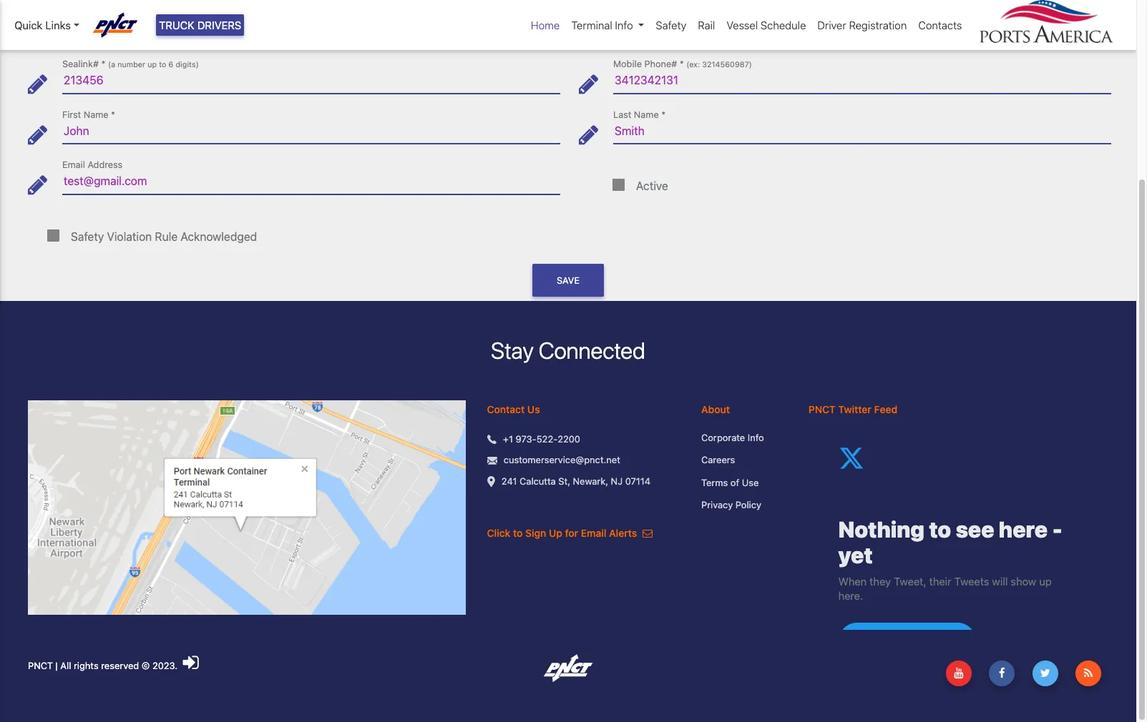 Task type: vqa. For each thing, say whether or not it's contained in the screenshot.
Generates:
no



Task type: locate. For each thing, give the bounding box(es) containing it.
sign
[[525, 527, 546, 539]]

241 calcutta st, newark, nj 07114 link
[[502, 475, 651, 489]]

0 horizontal spatial pnct
[[28, 660, 53, 672]]

to inside sealink# * (a number up to 6 digits)
[[159, 60, 166, 69]]

terminal info link
[[566, 11, 650, 39]]

sealink#
[[62, 59, 99, 70]]

truck drivers
[[159, 19, 241, 31]]

0 vertical spatial pnct
[[809, 403, 836, 416]]

stay
[[491, 337, 534, 364]]

1 name from the left
[[84, 109, 108, 120]]

3214560987)
[[702, 60, 752, 69]]

+1 973-522-2200
[[503, 433, 580, 445]]

* right first
[[111, 109, 115, 120]]

1 horizontal spatial to
[[513, 527, 523, 539]]

info for terminal info
[[615, 19, 633, 31]]

None search field
[[62, 16, 560, 42]]

last name *
[[613, 109, 666, 120]]

for
[[565, 527, 578, 539]]

name right the last
[[634, 109, 659, 120]]

* for trucking company *
[[713, 27, 719, 40]]

home
[[531, 19, 560, 31]]

info inside terminal info link
[[615, 19, 633, 31]]

to left 6
[[159, 60, 166, 69]]

reserved
[[101, 660, 139, 672]]

safety left rail
[[656, 19, 686, 31]]

company
[[661, 27, 710, 40]]

safety violation rule acknowledged
[[71, 230, 257, 243]]

links
[[45, 19, 71, 31]]

safety inside safety link
[[656, 19, 686, 31]]

terms
[[701, 477, 728, 489]]

pnct left '|'
[[28, 660, 53, 672]]

info
[[615, 19, 633, 31], [748, 432, 764, 443]]

+1 973-522-2200 link
[[503, 433, 580, 447]]

2200
[[558, 433, 580, 445]]

* left "(ex:"
[[680, 59, 684, 70]]

* right the last
[[661, 109, 666, 120]]

privacy policy
[[701, 500, 761, 511]]

6
[[169, 60, 173, 69]]

1 horizontal spatial info
[[748, 432, 764, 443]]

digits)
[[176, 60, 199, 69]]

email left address at the left top
[[62, 160, 85, 171]]

rights
[[74, 660, 99, 672]]

0 horizontal spatial info
[[615, 19, 633, 31]]

0 horizontal spatial to
[[159, 60, 166, 69]]

name right first
[[84, 109, 108, 120]]

* for last name *
[[661, 109, 666, 120]]

Trucking Company * text field
[[613, 16, 1111, 42]]

|
[[55, 660, 58, 672]]

0 horizontal spatial name
[[84, 109, 108, 120]]

to left sign
[[513, 527, 523, 539]]

0 vertical spatial to
[[159, 60, 166, 69]]

safety link
[[650, 11, 692, 39]]

safety left the violation
[[71, 230, 104, 243]]

1 vertical spatial safety
[[71, 230, 104, 243]]

vessel schedule link
[[721, 11, 812, 39]]

sealink# * (a number up to 6 digits)
[[62, 59, 199, 70]]

1 vertical spatial pnct
[[28, 660, 53, 672]]

None text field
[[62, 67, 560, 94], [613, 67, 1111, 94], [62, 67, 560, 94], [613, 67, 1111, 94]]

trucking company *
[[613, 27, 719, 40]]

corporate info link
[[701, 431, 787, 445]]

last
[[613, 109, 631, 120]]

1 horizontal spatial pnct
[[809, 403, 836, 416]]

2023.
[[152, 660, 177, 672]]

1 vertical spatial info
[[748, 432, 764, 443]]

envelope o image
[[643, 529, 653, 539]]

email right for
[[581, 527, 606, 539]]

terms of use
[[701, 477, 759, 489]]

driver registration link
[[812, 11, 913, 39]]

mobile phone# * (ex: 3214560987)
[[613, 59, 752, 70]]

to
[[159, 60, 166, 69], [513, 527, 523, 539]]

Last Name * text field
[[613, 118, 1111, 144]]

info right the terminal
[[615, 19, 633, 31]]

first name *
[[62, 109, 115, 120]]

0 vertical spatial info
[[615, 19, 633, 31]]

1 vertical spatial to
[[513, 527, 523, 539]]

0 horizontal spatial email
[[62, 160, 85, 171]]

calcutta
[[520, 476, 556, 487]]

all
[[60, 660, 71, 672]]

number
[[117, 60, 145, 69]]

email
[[62, 160, 85, 171], [581, 527, 606, 539]]

1 horizontal spatial name
[[634, 109, 659, 120]]

save button
[[532, 264, 604, 297]]

safety
[[656, 19, 686, 31], [71, 230, 104, 243]]

0 horizontal spatial safety
[[71, 230, 104, 243]]

name
[[84, 109, 108, 120], [634, 109, 659, 120]]

pnct for pnct | all rights reserved © 2023.
[[28, 660, 53, 672]]

policy
[[736, 500, 761, 511]]

feed
[[874, 403, 897, 416]]

info inside the "corporate info" "link"
[[748, 432, 764, 443]]

* left (a
[[101, 59, 106, 70]]

pnct left twitter
[[809, 403, 836, 416]]

First Name * text field
[[62, 118, 560, 144]]

click to sign up for email alerts link
[[487, 527, 653, 539]]

newark,
[[573, 476, 608, 487]]

terminal info
[[571, 19, 633, 31]]

973-
[[516, 433, 536, 445]]

1 horizontal spatial safety
[[656, 19, 686, 31]]

info up careers "link"
[[748, 432, 764, 443]]

quick links
[[14, 19, 71, 31]]

0 vertical spatial safety
[[656, 19, 686, 31]]

corporate
[[701, 432, 745, 443]]

rail link
[[692, 11, 721, 39]]

2 name from the left
[[634, 109, 659, 120]]

info for corporate info
[[748, 432, 764, 443]]

1 vertical spatial email
[[581, 527, 606, 539]]

* left vessel
[[713, 27, 719, 40]]

privacy
[[701, 500, 733, 511]]

connected
[[539, 337, 645, 364]]

rule
[[155, 230, 178, 243]]



Task type: describe. For each thing, give the bounding box(es) containing it.
522-
[[536, 433, 558, 445]]

safety for safety
[[656, 19, 686, 31]]

stay connected
[[491, 337, 645, 364]]

1 horizontal spatial email
[[581, 527, 606, 539]]

contact us
[[487, 403, 540, 416]]

driver
[[818, 19, 846, 31]]

* for mobile phone# * (ex: 3214560987)
[[680, 59, 684, 70]]

quick links link
[[14, 17, 79, 33]]

careers link
[[701, 454, 787, 468]]

phone#
[[644, 59, 677, 70]]

us
[[527, 403, 540, 416]]

contacts
[[918, 19, 962, 31]]

241
[[502, 476, 517, 487]]

corporate info
[[701, 432, 764, 443]]

first
[[62, 109, 81, 120]]

twitter
[[838, 403, 872, 416]]

07114
[[625, 476, 651, 487]]

trucking
[[613, 27, 658, 40]]

+1
[[503, 433, 513, 445]]

schedule
[[761, 19, 806, 31]]

safety for safety violation rule acknowledged
[[71, 230, 104, 243]]

nj
[[611, 476, 623, 487]]

email address
[[62, 160, 123, 171]]

acknowledged
[[181, 230, 257, 243]]

violation
[[107, 230, 152, 243]]

vessel
[[727, 19, 758, 31]]

registration
[[849, 19, 907, 31]]

customerservice@pnct.net link
[[504, 454, 620, 468]]

0 vertical spatial email
[[62, 160, 85, 171]]

pnct | all rights reserved © 2023.
[[28, 660, 180, 672]]

click to sign up for email alerts
[[487, 527, 640, 539]]

terms of use link
[[701, 476, 787, 490]]

(ex:
[[686, 60, 700, 69]]

©
[[142, 660, 150, 672]]

name for first
[[84, 109, 108, 120]]

mobile
[[613, 59, 642, 70]]

rail
[[698, 19, 715, 31]]

truck drivers link
[[156, 14, 244, 36]]

* for first name *
[[111, 109, 115, 120]]

vessel schedule
[[727, 19, 806, 31]]

driver registration
[[818, 19, 907, 31]]

pnct twitter feed
[[809, 403, 897, 416]]

pnct for pnct twitter feed
[[809, 403, 836, 416]]

(a
[[108, 60, 115, 69]]

alerts
[[609, 527, 637, 539]]

name for last
[[634, 109, 659, 120]]

careers
[[701, 455, 735, 466]]

drivers
[[197, 19, 241, 31]]

st,
[[558, 476, 570, 487]]

sign in image
[[183, 654, 199, 672]]

241 calcutta st, newark, nj 07114
[[502, 476, 651, 487]]

truck
[[159, 19, 195, 31]]

up
[[549, 527, 562, 539]]

home link
[[525, 11, 566, 39]]

terminal
[[571, 19, 612, 31]]

privacy policy link
[[701, 499, 787, 513]]

use
[[742, 477, 759, 489]]

customerservice@pnct.net
[[504, 455, 620, 466]]

about
[[701, 403, 730, 416]]

quick
[[14, 19, 43, 31]]

address
[[88, 160, 123, 171]]

up
[[148, 60, 157, 69]]

contacts link
[[913, 11, 968, 39]]

save
[[557, 275, 580, 286]]

click
[[487, 527, 510, 539]]

Email Address text field
[[62, 168, 560, 195]]

contact
[[487, 403, 525, 416]]

active
[[636, 180, 668, 193]]

of
[[731, 477, 739, 489]]



